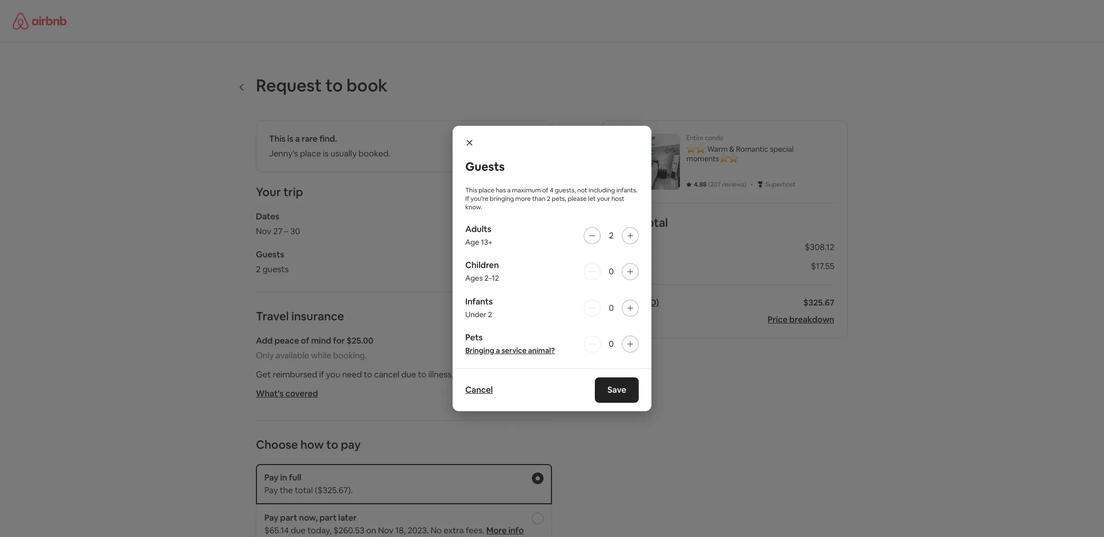Task type: describe. For each thing, give the bounding box(es) containing it.
ages
[[466, 274, 483, 283]]

save
[[608, 384, 626, 395]]

2023.
[[408, 525, 429, 536]]

how
[[301, 437, 324, 452]]

guests for guests
[[466, 159, 505, 174]]

0 for children
[[609, 266, 614, 277]]

back image
[[238, 83, 247, 91]]

2 inside guests 2 guests
[[256, 264, 261, 275]]

bringing
[[466, 346, 494, 355]]

&
[[730, 144, 735, 154]]

entire
[[687, 134, 704, 142]]

the
[[280, 485, 293, 496]]

book
[[347, 75, 388, 96]]

taxes
[[615, 261, 637, 272]]

you're
[[471, 195, 489, 203]]

total inside 'pay in full pay the total ($325.67).'
[[295, 485, 313, 496]]

reviews
[[723, 180, 745, 189]]

trip
[[284, 185, 303, 199]]

pay for pay part now, part later $65.14 due today,  $260.53 on nov 18, 2023. no extra fees. more info
[[264, 513, 278, 524]]

moments⭐️⭐️
[[687, 154, 738, 163]]

illness,
[[428, 369, 454, 380]]

pay for pay in full pay the total ($325.67).
[[264, 472, 278, 483]]

dates nov 27 – 30
[[256, 211, 300, 237]]

service
[[502, 346, 527, 355]]

4.88
[[694, 180, 707, 189]]

save button
[[595, 377, 639, 403]]

travel
[[256, 309, 289, 324]]

booked.
[[359, 148, 391, 159]]

pets bringing a service animal?
[[466, 332, 555, 355]]

place inside this is a rare find. jenny's place is usually booked.
[[300, 148, 321, 159]]

$260.53
[[333, 525, 365, 536]]

0 for infants
[[609, 302, 614, 313]]

cancel
[[466, 384, 493, 395]]

total (usd)
[[615, 297, 659, 308]]

infants under 2
[[466, 296, 493, 319]]

27
[[273, 226, 283, 237]]

find.
[[319, 133, 337, 144]]

than
[[532, 195, 546, 203]]

special
[[770, 144, 794, 154]]

($325.67).
[[315, 485, 353, 496]]

nov inside dates nov 27 – 30
[[256, 226, 271, 237]]

delays,
[[478, 369, 504, 380]]

booking.
[[333, 350, 367, 361]]

–
[[284, 226, 289, 237]]

request
[[256, 75, 322, 96]]

more
[[516, 195, 531, 203]]

nov inside "pay part now, part later $65.14 due today,  $260.53 on nov 18, 2023. no extra fees. more info"
[[378, 525, 394, 536]]

2–12
[[485, 274, 499, 283]]

to left illness,
[[418, 369, 427, 380]]

1 horizontal spatial due
[[401, 369, 416, 380]]

if
[[466, 195, 469, 203]]

⭐️⭐️
[[687, 144, 706, 154]]

get reimbursed if you need to cancel due to illness, flight delays, and more.
[[256, 369, 545, 380]]

)
[[745, 180, 747, 189]]

$25.00
[[347, 335, 374, 346]]

today,
[[308, 525, 332, 536]]

age
[[466, 238, 479, 247]]

children
[[466, 260, 499, 271]]

warm
[[707, 144, 728, 154]]

2 part from the left
[[320, 513, 337, 524]]

for
[[333, 335, 345, 346]]

travel insurance
[[256, 309, 344, 324]]

animal?
[[528, 346, 555, 355]]

fees.
[[466, 525, 485, 536]]

price breakdown
[[768, 314, 835, 325]]

adults age 13+
[[466, 224, 493, 247]]

you
[[326, 369, 340, 380]]

extra
[[444, 525, 464, 536]]

more.
[[523, 369, 545, 380]]

this for this is a rare find. jenny's place is usually booked.
[[269, 133, 286, 144]]

your
[[597, 195, 610, 203]]

to left the pay
[[326, 437, 338, 452]]

cancel
[[374, 369, 400, 380]]

cancel button
[[466, 384, 493, 395]]

1 horizontal spatial is
[[323, 148, 329, 159]]

guests
[[263, 264, 289, 275]]

nights
[[621, 242, 645, 253]]

guests for guests 2 guests
[[256, 249, 284, 260]]

due inside "pay part now, part later $65.14 due today,  $260.53 on nov 18, 2023. no extra fees. more info"
[[291, 525, 306, 536]]

a for this
[[295, 133, 300, 144]]

to left book
[[326, 75, 343, 96]]

maximum
[[512, 186, 541, 195]]

infants.
[[617, 186, 638, 195]]

condo
[[705, 134, 724, 142]]

place inside the this place has a maximum of 4 guests, not including infants. if you're bringing more than 2 pets, please let your host know.
[[479, 186, 495, 195]]

guests 2 guests
[[256, 249, 289, 275]]

now,
[[299, 513, 318, 524]]

choose
[[256, 437, 298, 452]]

18,
[[395, 525, 406, 536]]

4.88 ( 207 reviews )
[[694, 180, 747, 189]]

choose how to pay
[[256, 437, 361, 452]]

$65.14
[[264, 525, 289, 536]]

children ages 2–12
[[466, 260, 499, 283]]

request to book
[[256, 75, 388, 96]]

jenny's
[[269, 148, 298, 159]]

has
[[496, 186, 506, 195]]

rare
[[302, 133, 318, 144]]

1 part from the left
[[280, 513, 297, 524]]

full
[[289, 472, 301, 483]]



Task type: locate. For each thing, give the bounding box(es) containing it.
3 0 from the top
[[609, 338, 614, 349]]

place down rare
[[300, 148, 321, 159]]

1 horizontal spatial part
[[320, 513, 337, 524]]

None radio
[[532, 473, 544, 485], [532, 513, 544, 525], [532, 473, 544, 485], [532, 513, 544, 525]]

2 pay from the top
[[264, 485, 278, 496]]

due right cancel
[[401, 369, 416, 380]]

total
[[615, 297, 635, 308]]

part up $65.14
[[280, 513, 297, 524]]

including
[[589, 186, 615, 195]]

adults
[[466, 224, 492, 235]]

1 horizontal spatial a
[[496, 346, 500, 355]]

this for this place has a maximum of 4 guests, not including infants. if you're bringing more than 2 pets, please let your host know.
[[466, 186, 477, 195]]

(usd) button
[[637, 297, 659, 308]]

let
[[588, 195, 596, 203]]

in
[[280, 472, 287, 483]]

0 horizontal spatial due
[[291, 525, 306, 536]]

is up jenny's
[[287, 133, 293, 144]]

group
[[466, 224, 639, 248], [466, 260, 639, 284], [466, 296, 639, 320], [466, 332, 639, 356]]

0 horizontal spatial part
[[280, 513, 297, 524]]

2 0 from the top
[[609, 302, 614, 313]]

1 vertical spatial this
[[466, 186, 477, 195]]

pay inside "pay part now, part later $65.14 due today,  $260.53 on nov 18, 2023. no extra fees. more info"
[[264, 513, 278, 524]]

3 group from the top
[[466, 296, 639, 320]]

0 vertical spatial a
[[295, 133, 300, 144]]

pay left the at the bottom
[[264, 485, 278, 496]]

this
[[269, 133, 286, 144], [466, 186, 477, 195]]

1 group from the top
[[466, 224, 639, 248]]

0 horizontal spatial place
[[300, 148, 321, 159]]

your up the 3 nights
[[615, 215, 640, 230]]

what's covered
[[256, 388, 318, 399]]

pay
[[264, 472, 278, 483], [264, 485, 278, 496], [264, 513, 278, 524]]

flight
[[455, 369, 476, 380]]

price
[[768, 314, 788, 325]]

0 vertical spatial this
[[269, 133, 286, 144]]

a inside this is a rare find. jenny's place is usually booked.
[[295, 133, 300, 144]]

(
[[708, 180, 710, 189]]

0 horizontal spatial your
[[256, 185, 281, 199]]

due
[[401, 369, 416, 380], [291, 525, 306, 536]]

entire condo ⭐️⭐️ warm &  romantic special moments⭐️⭐️
[[687, 134, 794, 163]]

1 horizontal spatial nov
[[378, 525, 394, 536]]

•
[[751, 179, 753, 190]]

0 left taxes
[[609, 266, 614, 277]]

of inside add peace of mind for $25.00 only available while booking.
[[301, 335, 309, 346]]

(usd)
[[637, 297, 659, 308]]

0 horizontal spatial a
[[295, 133, 300, 144]]

due down now,
[[291, 525, 306, 536]]

1 vertical spatial pay
[[264, 485, 278, 496]]

your for your total
[[615, 215, 640, 230]]

bringing
[[490, 195, 514, 203]]

0 up save
[[609, 338, 614, 349]]

total down the full
[[295, 485, 313, 496]]

2 inside infants under 2
[[488, 310, 492, 319]]

1 horizontal spatial guests
[[466, 159, 505, 174]]

group containing adults
[[466, 224, 639, 248]]

a for pets
[[496, 346, 500, 355]]

guests up has
[[466, 159, 505, 174]]

3
[[615, 242, 620, 253]]

0 for pets
[[609, 338, 614, 349]]

breakdown
[[790, 314, 835, 325]]

4 group from the top
[[466, 332, 639, 356]]

3 nights
[[615, 242, 645, 253]]

group containing pets
[[466, 332, 639, 356]]

$17.55
[[811, 261, 835, 272]]

part
[[280, 513, 297, 524], [320, 513, 337, 524]]

of inside the this place has a maximum of 4 guests, not including infants. if you're bringing more than 2 pets, please let your host know.
[[542, 186, 549, 195]]

1 vertical spatial a
[[507, 186, 511, 195]]

guests dialog
[[453, 126, 652, 411]]

0 vertical spatial place
[[300, 148, 321, 159]]

your up dates
[[256, 185, 281, 199]]

0 horizontal spatial total
[[295, 485, 313, 496]]

total up "nights"
[[642, 215, 668, 230]]

what's covered button
[[256, 388, 318, 399]]

0 horizontal spatial guests
[[256, 249, 284, 260]]

guests up guests
[[256, 249, 284, 260]]

1 horizontal spatial place
[[479, 186, 495, 195]]

nov right on
[[378, 525, 394, 536]]

2
[[547, 195, 551, 203], [609, 230, 614, 241], [256, 264, 261, 275], [488, 310, 492, 319]]

need
[[342, 369, 362, 380]]

more info button
[[486, 525, 524, 536]]

2 group from the top
[[466, 260, 639, 284]]

part up today,
[[320, 513, 337, 524]]

this inside the this place has a maximum of 4 guests, not including infants. if you're bringing more than 2 pets, please let your host know.
[[466, 186, 477, 195]]

is down find.
[[323, 148, 329, 159]]

if
[[319, 369, 324, 380]]

usually
[[331, 148, 357, 159]]

0 vertical spatial of
[[542, 186, 549, 195]]

pets
[[466, 332, 483, 343]]

nov left the 27
[[256, 226, 271, 237]]

1 horizontal spatial your
[[615, 215, 640, 230]]

reimbursed
[[273, 369, 317, 380]]

infants
[[466, 296, 493, 307]]

guests inside guests 2 guests
[[256, 249, 284, 260]]

3 pay from the top
[[264, 513, 278, 524]]

get
[[256, 369, 271, 380]]

dates
[[256, 211, 279, 222]]

4
[[550, 186, 554, 195]]

1 vertical spatial nov
[[378, 525, 394, 536]]

please
[[568, 195, 587, 203]]

2 vertical spatial pay
[[264, 513, 278, 524]]

guests inside dialog
[[466, 159, 505, 174]]

1 horizontal spatial this
[[466, 186, 477, 195]]

this inside this is a rare find. jenny's place is usually booked.
[[269, 133, 286, 144]]

1 vertical spatial total
[[295, 485, 313, 496]]

a inside the this place has a maximum of 4 guests, not including infants. if you're bringing more than 2 pets, please let your host know.
[[507, 186, 511, 195]]

your
[[256, 185, 281, 199], [615, 215, 640, 230]]

0 vertical spatial guests
[[466, 159, 505, 174]]

0 left total
[[609, 302, 614, 313]]

this up know.
[[466, 186, 477, 195]]

pay up $65.14
[[264, 513, 278, 524]]

of left mind
[[301, 335, 309, 346]]

guests
[[466, 159, 505, 174], [256, 249, 284, 260]]

superhost
[[766, 180, 796, 189]]

a left service
[[496, 346, 500, 355]]

2 vertical spatial 0
[[609, 338, 614, 349]]

0 vertical spatial nov
[[256, 226, 271, 237]]

0 vertical spatial total
[[642, 215, 668, 230]]

nov
[[256, 226, 271, 237], [378, 525, 394, 536]]

0 vertical spatial pay
[[264, 472, 278, 483]]

2 inside the this place has a maximum of 4 guests, not including infants. if you're bringing more than 2 pets, please let your host know.
[[547, 195, 551, 203]]

1 vertical spatial is
[[323, 148, 329, 159]]

later
[[338, 513, 357, 524]]

your trip
[[256, 185, 303, 199]]

total
[[642, 215, 668, 230], [295, 485, 313, 496]]

1 vertical spatial of
[[301, 335, 309, 346]]

1 vertical spatial your
[[615, 215, 640, 230]]

peace
[[275, 335, 299, 346]]

30
[[290, 226, 300, 237]]

0 vertical spatial is
[[287, 133, 293, 144]]

0 horizontal spatial is
[[287, 133, 293, 144]]

1 vertical spatial 0
[[609, 302, 614, 313]]

1 vertical spatial due
[[291, 525, 306, 536]]

2 horizontal spatial a
[[507, 186, 511, 195]]

pay part now, part later $65.14 due today,  $260.53 on nov 18, 2023. no extra fees. more info
[[264, 513, 524, 536]]

not
[[578, 186, 588, 195]]

207
[[710, 180, 721, 189]]

1 pay from the top
[[264, 472, 278, 483]]

pay in full pay the total ($325.67).
[[264, 472, 353, 496]]

pay
[[341, 437, 361, 452]]

and
[[506, 369, 521, 380]]

place
[[300, 148, 321, 159], [479, 186, 495, 195]]

while
[[311, 350, 331, 361]]

1 horizontal spatial total
[[642, 215, 668, 230]]

your total
[[615, 215, 668, 230]]

pay left in
[[264, 472, 278, 483]]

your for your trip
[[256, 185, 281, 199]]

place left has
[[479, 186, 495, 195]]

this is a rare find. jenny's place is usually booked.
[[269, 133, 391, 159]]

this place has a maximum of 4 guests, not including infants. if you're bringing more than 2 pets, please let your host know.
[[466, 186, 638, 212]]

0 vertical spatial your
[[256, 185, 281, 199]]

1 horizontal spatial of
[[542, 186, 549, 195]]

1 vertical spatial guests
[[256, 249, 284, 260]]

on
[[366, 525, 376, 536]]

to right need
[[364, 369, 372, 380]]

of
[[542, 186, 549, 195], [301, 335, 309, 346]]

group containing infants
[[466, 296, 639, 320]]

only
[[256, 350, 274, 361]]

this up jenny's
[[269, 133, 286, 144]]

a left rare
[[295, 133, 300, 144]]

0 vertical spatial due
[[401, 369, 416, 380]]

host
[[612, 195, 625, 203]]

0
[[609, 266, 614, 277], [609, 302, 614, 313], [609, 338, 614, 349]]

a right has
[[507, 186, 511, 195]]

bringing a service animal? button
[[466, 345, 555, 356]]

a inside pets bringing a service animal?
[[496, 346, 500, 355]]

0 horizontal spatial this
[[269, 133, 286, 144]]

2 vertical spatial a
[[496, 346, 500, 355]]

0 vertical spatial 0
[[609, 266, 614, 277]]

group containing children
[[466, 260, 639, 284]]

know.
[[466, 203, 482, 212]]

add
[[256, 335, 273, 346]]

0 horizontal spatial nov
[[256, 226, 271, 237]]

1 vertical spatial place
[[479, 186, 495, 195]]

1 0 from the top
[[609, 266, 614, 277]]

0 horizontal spatial of
[[301, 335, 309, 346]]

of left 4
[[542, 186, 549, 195]]



Task type: vqa. For each thing, say whether or not it's contained in the screenshot.
United
no



